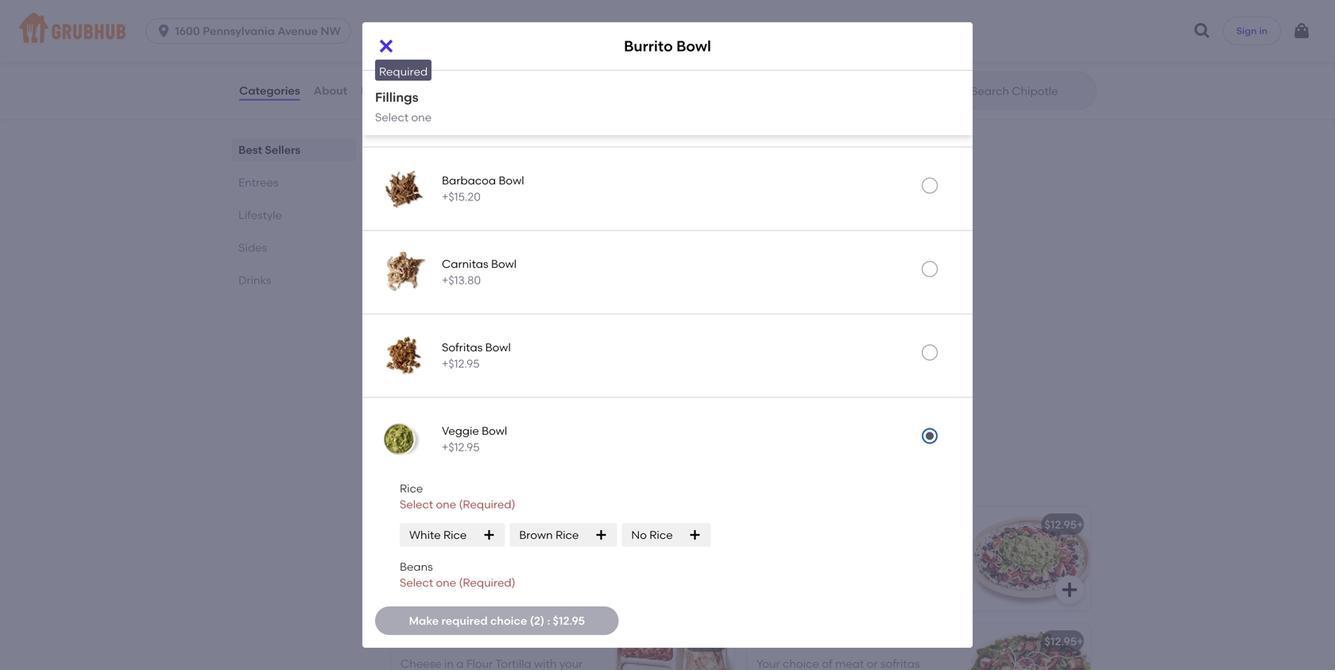Task type: locate. For each thing, give the bounding box(es) containing it.
1 vertical spatial select
[[400, 498, 433, 511]]

or
[[583, 369, 594, 382], [489, 401, 500, 415], [506, 433, 517, 447]]

0 vertical spatial $12.95 +
[[1045, 518, 1084, 532]]

your choice of freshly grilled meat or sofritas served in a delicious bowl with rice, beans, or fajita veggies, and topped with guac, salsa, queso blanco, sour cream or cheese.
[[399, 369, 594, 447]]

0 vertical spatial entrees
[[239, 176, 279, 189]]

sign in
[[1237, 25, 1268, 36]]

0 horizontal spatial burrito bowl image
[[617, 336, 736, 439]]

bowl for barbacoa bowl
[[499, 174, 524, 187]]

0 vertical spatial in
[[1260, 25, 1268, 36]]

2 vertical spatial one
[[436, 576, 457, 590]]

white
[[410, 528, 441, 542]]

1 horizontal spatial burrito bowl
[[624, 37, 712, 55]]

2 (required) from the top
[[459, 576, 516, 590]]

2 vertical spatial or
[[506, 433, 517, 447]]

1 horizontal spatial sellers
[[429, 287, 484, 307]]

guac,
[[491, 417, 522, 431]]

your
[[399, 369, 423, 382]]

rice right brown
[[556, 528, 579, 542]]

entrees
[[239, 176, 279, 189], [388, 470, 451, 490]]

a
[[492, 385, 499, 398]]

(2)
[[530, 614, 545, 628]]

svg image for no rice
[[689, 529, 702, 541]]

cheese.
[[520, 433, 561, 447]]

select down fillings
[[375, 111, 409, 124]]

(required)
[[459, 498, 516, 511], [459, 576, 516, 590]]

sellers
[[265, 143, 301, 157], [429, 287, 484, 307]]

best for best sellers most ordered on grubhub
[[388, 287, 425, 307]]

sofritas
[[442, 341, 483, 354]]

bowl
[[677, 37, 712, 55], [499, 174, 524, 187], [491, 257, 517, 271], [486, 341, 511, 354], [439, 346, 465, 360], [482, 424, 508, 438]]

•
[[434, 14, 437, 25]]

(required) up make required choice (2) : $12.95
[[459, 576, 516, 590]]

sofritas
[[399, 385, 439, 398]]

1 vertical spatial +$12.95
[[442, 357, 480, 370]]

1 horizontal spatial or
[[506, 433, 517, 447]]

1 vertical spatial entrees
[[388, 470, 451, 490]]

bowl for carnitas bowl
[[491, 257, 517, 271]]

0 horizontal spatial choice
[[425, 369, 462, 382]]

+$12.95 down veggie
[[442, 440, 480, 454]]

entrees up lifestyle
[[239, 176, 279, 189]]

+$12.95 inside sofritas bowl +$12.95
[[442, 357, 480, 370]]

1 horizontal spatial min
[[469, 14, 486, 25]]

1 +$12.95 from the top
[[442, 23, 480, 36]]

min right 10–20
[[469, 14, 486, 25]]

2 vertical spatial select
[[400, 576, 433, 590]]

salad for topmost salad image
[[401, 162, 433, 175]]

1 vertical spatial $12.95 +
[[1045, 635, 1084, 648]]

one up the required
[[436, 576, 457, 590]]

select inside rice select one (required)
[[400, 498, 433, 511]]

with up cream
[[466, 417, 488, 431]]

rice up white in the bottom of the page
[[400, 482, 423, 495]]

bowl inside carnitas bowl +$13.80
[[491, 257, 517, 271]]

25–40 min
[[282, 14, 329, 25]]

one up white rice
[[436, 498, 457, 511]]

1 horizontal spatial entrees
[[388, 470, 451, 490]]

veggie bowl +$12.95
[[442, 424, 508, 454]]

0 vertical spatial choice
[[425, 369, 462, 382]]

fajita
[[503, 401, 531, 415]]

select
[[375, 111, 409, 124], [400, 498, 433, 511], [400, 576, 433, 590]]

1 vertical spatial (required)
[[459, 576, 516, 590]]

rice right white in the bottom of the page
[[444, 528, 467, 542]]

salad inside button
[[401, 162, 433, 175]]

sellers inside best sellers most ordered on grubhub
[[429, 287, 484, 307]]

+$12.95 for veggie
[[442, 440, 480, 454]]

required
[[442, 614, 488, 628]]

+$12.95 down sofritas
[[442, 357, 480, 370]]

0 horizontal spatial min
[[312, 14, 329, 25]]

10–20
[[441, 14, 467, 25]]

no
[[632, 528, 647, 542]]

+$12.95 right •
[[442, 23, 480, 36]]

0 horizontal spatial best
[[239, 143, 262, 157]]

0 vertical spatial one
[[411, 111, 432, 124]]

+$15.20
[[442, 190, 481, 203]]

2 vertical spatial burrito
[[401, 518, 438, 532]]

select for beans
[[400, 576, 433, 590]]

0 horizontal spatial in
[[480, 385, 489, 398]]

salad
[[401, 162, 433, 175], [757, 635, 789, 648]]

main navigation navigation
[[0, 0, 1336, 62]]

one for fillings
[[411, 111, 432, 124]]

0 horizontal spatial with
[[399, 401, 422, 415]]

in
[[1260, 25, 1268, 36], [480, 385, 489, 398]]

and
[[399, 417, 421, 431]]

0 vertical spatial best
[[239, 143, 262, 157]]

+$12.95
[[442, 23, 480, 36], [442, 357, 480, 370], [442, 440, 480, 454]]

1 vertical spatial sellers
[[429, 287, 484, 307]]

1 horizontal spatial choice
[[491, 614, 527, 628]]

one for rice
[[436, 498, 457, 511]]

with up and
[[399, 401, 422, 415]]

1 min from the left
[[312, 14, 329, 25]]

choice
[[425, 369, 462, 382], [491, 614, 527, 628]]

queso
[[558, 417, 591, 431]]

0 horizontal spatial salad image
[[615, 151, 735, 254]]

0 horizontal spatial sellers
[[265, 143, 301, 157]]

best up 'most'
[[388, 287, 425, 307]]

brown
[[519, 528, 553, 542]]

in right sign
[[1260, 25, 1268, 36]]

1 vertical spatial in
[[480, 385, 489, 398]]

1600 pennsylvania avenue nw button
[[146, 18, 358, 44]]

option group containing 25–40 min
[[239, 0, 511, 33]]

salad right $13.65 +
[[757, 635, 789, 648]]

1 vertical spatial best
[[388, 287, 425, 307]]

0 horizontal spatial burrito bowl
[[399, 346, 465, 360]]

1 horizontal spatial salad
[[757, 635, 789, 648]]

one down fillings
[[411, 111, 432, 124]]

rice
[[400, 482, 423, 495], [444, 528, 467, 542], [556, 528, 579, 542], [650, 528, 673, 542]]

1 horizontal spatial best
[[388, 287, 425, 307]]

with
[[399, 401, 422, 415], [466, 417, 488, 431]]

bowl inside barbacoa bowl +$15.20
[[499, 174, 524, 187]]

(required) inside rice select one (required)
[[459, 498, 516, 511]]

burrito bowl image
[[617, 336, 736, 439], [972, 507, 1091, 611]]

carnitas bowl +$13.80
[[442, 257, 517, 287]]

in left a on the left
[[480, 385, 489, 398]]

svg image inside 1600 pennsylvania avenue nw 'button'
[[156, 23, 172, 39]]

best sellers
[[239, 143, 301, 157]]

(required) up white rice
[[459, 498, 516, 511]]

one
[[411, 111, 432, 124], [436, 498, 457, 511], [436, 576, 457, 590]]

burrito bowl
[[624, 37, 712, 55], [399, 346, 465, 360]]

0 vertical spatial (required)
[[459, 498, 516, 511]]

topped
[[423, 417, 463, 431]]

select up white in the bottom of the page
[[400, 498, 433, 511]]

choice left (2)
[[491, 614, 527, 628]]

rice right "no"
[[650, 528, 673, 542]]

svg image left 1600
[[156, 23, 172, 39]]

svg image for white rice
[[483, 529, 496, 541]]

2 +$12.95 from the top
[[442, 357, 480, 370]]

2 vertical spatial +$12.95
[[442, 440, 480, 454]]

0 vertical spatial burrito bowl image
[[617, 336, 736, 439]]

(required) inside beans select one (required)
[[459, 576, 516, 590]]

0 vertical spatial burrito bowl
[[624, 37, 712, 55]]

choice up 'served'
[[425, 369, 462, 382]]

select inside fillings select one
[[375, 111, 409, 124]]

about
[[314, 84, 348, 97]]

svg image
[[1193, 21, 1212, 41], [1293, 21, 1312, 41], [705, 224, 724, 243], [1061, 580, 1080, 600]]

1 horizontal spatial salad image
[[972, 624, 1091, 670]]

or down guac,
[[506, 433, 517, 447]]

0 vertical spatial sellers
[[265, 143, 301, 157]]

1 $12.95 + from the top
[[1045, 518, 1084, 532]]

0 horizontal spatial salad
[[401, 162, 433, 175]]

0 vertical spatial +$12.95
[[442, 23, 480, 36]]

svg image left brown
[[483, 529, 496, 541]]

bowl for veggie bowl
[[482, 424, 508, 438]]

bowl inside veggie bowl +$12.95
[[482, 424, 508, 438]]

0 horizontal spatial or
[[489, 401, 500, 415]]

one inside rice select one (required)
[[436, 498, 457, 511]]

delicious
[[502, 385, 550, 398]]

1600
[[175, 24, 200, 38]]

1 vertical spatial or
[[489, 401, 500, 415]]

1 vertical spatial one
[[436, 498, 457, 511]]

or down a on the left
[[489, 401, 500, 415]]

or right meat
[[583, 369, 594, 382]]

best
[[239, 143, 262, 157], [388, 287, 425, 307]]

1 vertical spatial burrito bowl image
[[972, 507, 1091, 611]]

svg image
[[156, 23, 172, 39], [377, 37, 396, 56], [483, 529, 496, 541], [595, 529, 608, 541], [689, 529, 702, 541]]

lifestyle
[[239, 208, 282, 222]]

rice for no rice
[[650, 528, 673, 542]]

bowl inside sofritas bowl +$12.95
[[486, 341, 511, 354]]

choice inside your choice of freshly grilled meat or sofritas served in a delicious bowl with rice, beans, or fajita veggies, and topped with guac, salsa, queso blanco, sour cream or cheese.
[[425, 369, 462, 382]]

one inside fillings select one
[[411, 111, 432, 124]]

min right 25–40
[[312, 14, 329, 25]]

sellers up on
[[429, 287, 484, 307]]

burrito
[[624, 37, 673, 55], [399, 346, 436, 360], [401, 518, 438, 532]]

on
[[462, 309, 476, 323]]

one inside beans select one (required)
[[436, 576, 457, 590]]

0 vertical spatial or
[[583, 369, 594, 382]]

1600 pennsylvania avenue nw
[[175, 24, 341, 38]]

best down "categories" button
[[239, 143, 262, 157]]

2 horizontal spatial or
[[583, 369, 594, 382]]

$12.95
[[689, 518, 721, 532], [1045, 518, 1077, 532], [553, 614, 585, 628], [1045, 635, 1077, 648]]

sellers down "categories" button
[[265, 143, 301, 157]]

1 vertical spatial choice
[[491, 614, 527, 628]]

salad down results
[[401, 162, 433, 175]]

$12.95 +
[[1045, 518, 1084, 532], [1045, 635, 1084, 648]]

select down beans
[[400, 576, 433, 590]]

nw
[[321, 24, 341, 38]]

0 vertical spatial select
[[375, 111, 409, 124]]

select inside beans select one (required)
[[400, 576, 433, 590]]

salad image
[[615, 151, 735, 254], [972, 624, 1091, 670]]

svg image left "no"
[[595, 529, 608, 541]]

1 horizontal spatial with
[[466, 417, 488, 431]]

option group
[[239, 0, 511, 33]]

select for fillings
[[375, 111, 409, 124]]

entrees down blanco,
[[388, 470, 451, 490]]

min
[[312, 14, 329, 25], [469, 14, 486, 25]]

rice for white rice
[[444, 528, 467, 542]]

1 vertical spatial salad image
[[972, 624, 1091, 670]]

+$12.95 inside veggie bowl +$12.95
[[442, 440, 480, 454]]

1 horizontal spatial in
[[1260, 25, 1268, 36]]

0 vertical spatial burrito
[[624, 37, 673, 55]]

3 +$12.95 from the top
[[442, 440, 480, 454]]

(required) for rice select one (required)
[[459, 498, 516, 511]]

best inside best sellers most ordered on grubhub
[[388, 287, 425, 307]]

of
[[465, 369, 475, 382]]

25–40
[[282, 14, 310, 25]]

1 vertical spatial salad
[[757, 635, 789, 648]]

sellers for best sellers most ordered on grubhub
[[429, 287, 484, 307]]

most
[[388, 309, 414, 323]]

svg image right no rice in the bottom of the page
[[689, 529, 702, 541]]

select for rice
[[400, 498, 433, 511]]

0 vertical spatial with
[[399, 401, 422, 415]]

0 vertical spatial salad
[[401, 162, 433, 175]]

0 horizontal spatial entrees
[[239, 176, 279, 189]]

steak bowl image
[[378, 80, 429, 131]]

1 (required) from the top
[[459, 498, 516, 511]]



Task type: describe. For each thing, give the bounding box(es) containing it.
reviews
[[361, 84, 405, 97]]

sign
[[1237, 25, 1258, 36]]

rice select one (required)
[[400, 482, 516, 511]]

Search Chipotle search field
[[970, 83, 1092, 99]]

2 min from the left
[[469, 14, 486, 25]]

fillings
[[375, 89, 419, 105]]

sellers for best sellers
[[265, 143, 301, 157]]

blanco,
[[399, 433, 440, 447]]

salad button
[[391, 151, 735, 254]]

+$12.95 button
[[363, 0, 973, 63]]

results
[[388, 117, 448, 137]]

carnitas bowl image
[[378, 247, 429, 298]]

served
[[441, 385, 477, 398]]

+$13.80
[[442, 273, 481, 287]]

bowl for sofritas bowl
[[486, 341, 511, 354]]

svg image up required
[[377, 37, 396, 56]]

beans select one (required)
[[400, 560, 516, 590]]

make
[[409, 614, 439, 628]]

meat
[[551, 369, 580, 382]]

brown rice
[[519, 528, 579, 542]]

in inside your choice of freshly grilled meat or sofritas served in a delicious bowl with rice, beans, or fajita veggies, and topped with guac, salsa, queso blanco, sour cream or cheese.
[[480, 385, 489, 398]]

"chipotle"
[[480, 117, 570, 137]]

veggie
[[442, 424, 479, 438]]

grilled
[[515, 369, 549, 382]]

drinks
[[239, 274, 271, 287]]

ordered
[[417, 309, 460, 323]]

bowl
[[552, 385, 578, 398]]

sofritas bowl +$12.95
[[442, 341, 511, 370]]

sign in button
[[1224, 17, 1282, 45]]

make required choice (2) : $12.95
[[409, 614, 585, 628]]

+ for salad
[[1077, 635, 1084, 648]]

salsa,
[[524, 417, 555, 431]]

quesadilla
[[401, 635, 460, 648]]

sour
[[442, 433, 465, 447]]

barbacoa
[[442, 174, 496, 187]]

quesadilla image
[[615, 624, 735, 670]]

about button
[[313, 62, 348, 119]]

carnitas
[[442, 257, 489, 271]]

freshly
[[478, 369, 513, 382]]

$13.65 +
[[688, 635, 728, 648]]

grubhub
[[479, 309, 527, 323]]

beans
[[400, 560, 433, 574]]

rice for brown rice
[[556, 528, 579, 542]]

svg image for brown rice
[[595, 529, 608, 541]]

cream
[[468, 433, 503, 447]]

categories button
[[239, 62, 301, 119]]

rice inside rice select one (required)
[[400, 482, 423, 495]]

barbacoa bowl +$15.20
[[442, 174, 524, 203]]

mi
[[419, 14, 431, 25]]

fillings select one
[[375, 89, 432, 124]]

+$12.95 inside button
[[442, 23, 480, 36]]

in inside sign in button
[[1260, 25, 1268, 36]]

no rice
[[632, 528, 673, 542]]

white rice
[[410, 528, 467, 542]]

rice,
[[424, 401, 447, 415]]

veggie bowl image
[[378, 414, 429, 465]]

veggies,
[[533, 401, 577, 415]]

burrito image
[[615, 507, 735, 611]]

results for "chipotle"
[[388, 117, 570, 137]]

0.4
[[402, 14, 416, 25]]

salad for bottommost salad image
[[757, 635, 789, 648]]

:
[[547, 614, 550, 628]]

2 $12.95 + from the top
[[1045, 635, 1084, 648]]

best sellers most ordered on grubhub
[[388, 287, 527, 323]]

reviews button
[[360, 62, 406, 119]]

barbacoa bowl image
[[378, 163, 429, 214]]

sofritas bowl image
[[378, 330, 429, 381]]

1 horizontal spatial burrito bowl image
[[972, 507, 1091, 611]]

0.4 mi • 10–20 min
[[402, 14, 486, 25]]

+$12.95 for sofritas
[[442, 357, 480, 370]]

1 vertical spatial burrito
[[399, 346, 436, 360]]

for
[[452, 117, 476, 137]]

chicken bowl image
[[378, 0, 429, 47]]

sides
[[239, 241, 267, 254]]

categories
[[239, 84, 300, 97]]

1 vertical spatial with
[[466, 417, 488, 431]]

0 vertical spatial salad image
[[615, 151, 735, 254]]

1 vertical spatial burrito bowl
[[399, 346, 465, 360]]

beans,
[[450, 401, 486, 415]]

pennsylvania
[[203, 24, 275, 38]]

+ for quesadilla
[[721, 635, 728, 648]]

required
[[379, 65, 428, 78]]

avenue
[[278, 24, 318, 38]]

best for best sellers
[[239, 143, 262, 157]]

$13.65
[[688, 635, 721, 648]]

one for beans
[[436, 576, 457, 590]]

(required) for beans select one (required)
[[459, 576, 516, 590]]



Task type: vqa. For each thing, say whether or not it's contained in the screenshot.


